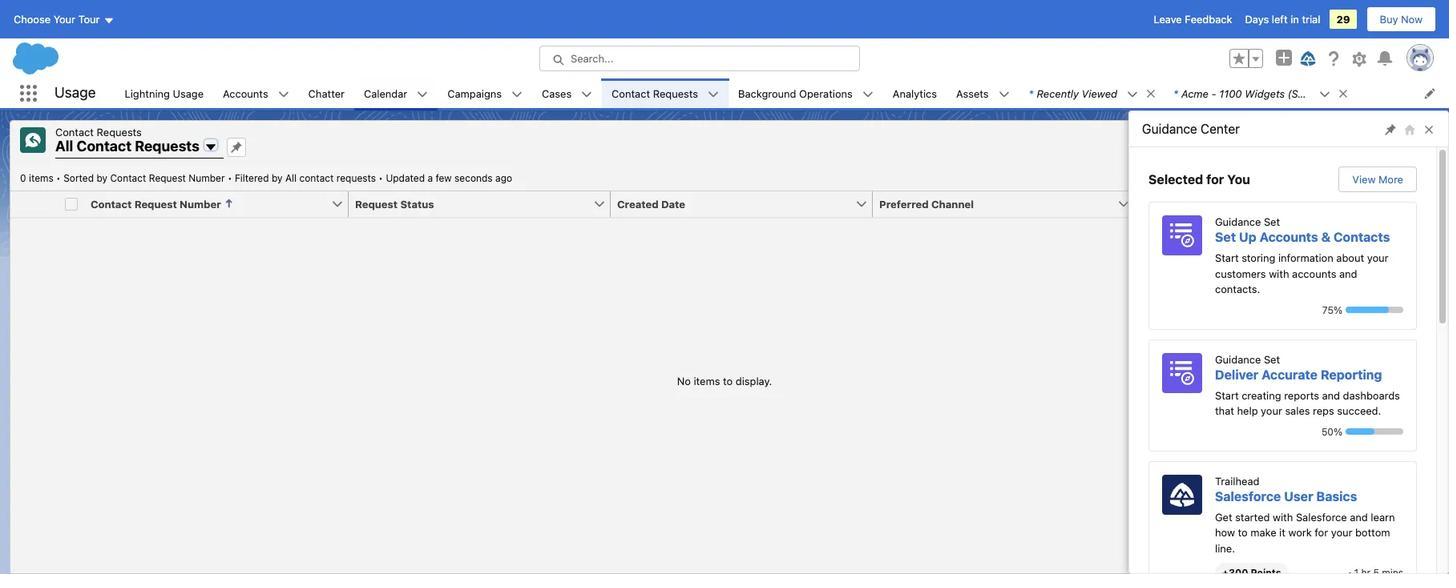 Task type: describe. For each thing, give the bounding box(es) containing it.
contact request number button
[[84, 191, 331, 217]]

0
[[20, 172, 26, 184]]

text default image for campaigns
[[511, 89, 523, 100]]

text default image for background operations
[[862, 89, 874, 100]]

75%
[[1323, 304, 1343, 316]]

search... button
[[540, 46, 860, 71]]

all contact requests status
[[20, 172, 386, 184]]

request status button
[[349, 191, 593, 217]]

item number image
[[10, 191, 59, 217]]

it
[[1280, 527, 1286, 540]]

accounts inside guidance set set up accounts & contacts start storing information about your customers with accounts and contacts.
[[1260, 230, 1319, 245]]

leave feedback link
[[1154, 13, 1233, 26]]

buy now
[[1380, 13, 1423, 26]]

opportunity
[[1341, 87, 1400, 100]]

guidance set set up accounts & contacts start storing information about your customers with accounts and contacts.
[[1215, 216, 1390, 296]]

started
[[1236, 511, 1270, 524]]

you
[[1227, 172, 1251, 187]]

request down all contact requests status on the left top of page
[[134, 198, 177, 210]]

contact requests link
[[602, 79, 708, 108]]

cases link
[[532, 79, 581, 108]]

choose
[[14, 13, 51, 26]]

and for accurate
[[1322, 389, 1340, 402]]

your inside guidance set set up accounts & contacts start storing information about your customers with accounts and contacts.
[[1367, 252, 1389, 265]]

created
[[617, 198, 659, 210]]

text default image for calendar
[[417, 89, 428, 100]]

work
[[1289, 527, 1312, 540]]

reports
[[1284, 389, 1320, 402]]

background operations
[[738, 87, 853, 100]]

widgets
[[1245, 87, 1285, 100]]

view more button
[[1339, 167, 1417, 192]]

2 list item from the left
[[1164, 79, 1400, 108]]

* acme - 1100 widgets (sample) | opportunity
[[1174, 87, 1400, 100]]

viewed
[[1082, 87, 1118, 100]]

contact request number element
[[84, 191, 358, 218]]

contact right contact requests image
[[55, 126, 94, 139]]

campaigns link
[[438, 79, 511, 108]]

1 by from the left
[[97, 172, 108, 184]]

preferred for preferred phone number
[[1142, 198, 1191, 210]]

assets list item
[[947, 79, 1019, 108]]

contact request number
[[91, 198, 221, 210]]

up
[[1239, 230, 1257, 245]]

progress bar progress bar for deliver accurate reporting
[[1346, 429, 1404, 435]]

ago
[[495, 172, 512, 184]]

created date element
[[611, 191, 883, 218]]

0 horizontal spatial salesforce
[[1215, 489, 1281, 504]]

created date button
[[611, 191, 855, 217]]

3 • from the left
[[379, 172, 383, 184]]

for inside trailhead salesforce user basics get started with salesforce and learn how to make it work for your bottom line.
[[1315, 527, 1329, 540]]

start inside guidance set set up accounts & contacts start storing information about your customers with accounts and contacts.
[[1215, 252, 1239, 265]]

deliver
[[1215, 368, 1259, 382]]

items for 0
[[29, 172, 54, 184]]

to inside all contact requests|contact requests|list view element
[[723, 376, 733, 388]]

operations
[[799, 87, 853, 100]]

preferred phone number
[[1142, 198, 1270, 210]]

text default image for accounts
[[278, 89, 289, 100]]

no items to display.
[[677, 376, 772, 388]]

number for preferred phone number
[[1229, 198, 1270, 210]]

choose your tour button
[[13, 6, 115, 32]]

0 horizontal spatial usage
[[55, 84, 96, 101]]

deliver accurate reporting button
[[1215, 368, 1383, 382]]

about
[[1337, 252, 1365, 265]]

lightning usage link
[[115, 79, 213, 108]]

50%
[[1322, 426, 1343, 438]]

preferred phone number button
[[1135, 191, 1380, 217]]

contacts
[[1334, 230, 1390, 245]]

bottom
[[1356, 527, 1391, 540]]

progress bar image for set up accounts & contacts
[[1346, 307, 1389, 313]]

assets link
[[947, 79, 999, 108]]

new button
[[1381, 128, 1428, 152]]

set for deliver
[[1264, 353, 1280, 366]]

1 • from the left
[[56, 172, 61, 184]]

buy
[[1380, 13, 1399, 26]]

view more
[[1353, 173, 1404, 186]]

accounts inside 'list item'
[[223, 87, 268, 100]]

request status element
[[349, 191, 621, 218]]

campaigns list item
[[438, 79, 532, 108]]

action element
[[1397, 191, 1439, 218]]

contact
[[299, 172, 334, 184]]

dashboards
[[1343, 389, 1400, 402]]

contact up sorted
[[77, 138, 132, 155]]

items for no
[[694, 376, 720, 388]]

progress bar progress bar for set up accounts & contacts
[[1346, 307, 1404, 313]]

list containing lightning usage
[[115, 79, 1449, 108]]

background
[[738, 87, 796, 100]]

request up the contact request number
[[149, 172, 186, 184]]

1 vertical spatial salesforce
[[1296, 511, 1347, 524]]

no
[[677, 376, 691, 388]]

preferred phone number element
[[1135, 191, 1407, 218]]

cases
[[542, 87, 572, 100]]

created date
[[617, 198, 686, 210]]

make
[[1251, 527, 1277, 540]]

1100
[[1220, 87, 1242, 100]]

reporting
[[1321, 368, 1383, 382]]

calendar list item
[[354, 79, 438, 108]]

selected for you
[[1149, 172, 1251, 187]]

29
[[1337, 13, 1350, 26]]

list view controls image
[[1244, 158, 1280, 184]]

line.
[[1215, 542, 1235, 555]]

center
[[1201, 122, 1240, 136]]

guidance set deliver accurate reporting start creating reports and dashboards that help your sales reps succeed.
[[1215, 353, 1400, 418]]

phone
[[1194, 198, 1226, 210]]

&
[[1322, 230, 1331, 245]]

trailhead
[[1215, 475, 1260, 488]]

accurate
[[1262, 368, 1318, 382]]

customers
[[1215, 267, 1266, 280]]

date
[[661, 198, 686, 210]]

contact down all contact requests
[[110, 172, 146, 184]]

* for * recently viewed
[[1029, 87, 1034, 100]]

all contact requests
[[55, 138, 199, 155]]



Task type: vqa. For each thing, say whether or not it's contained in the screenshot.
group
yes



Task type: locate. For each thing, give the bounding box(es) containing it.
with down the storing
[[1269, 267, 1290, 280]]

0 vertical spatial to
[[723, 376, 733, 388]]

and inside guidance set deliver accurate reporting start creating reports and dashboards that help your sales reps succeed.
[[1322, 389, 1340, 402]]

guidance down acme
[[1142, 122, 1198, 136]]

salesforce down trailhead
[[1215, 489, 1281, 504]]

2 start from the top
[[1215, 389, 1239, 402]]

1 horizontal spatial contact requests
[[612, 87, 698, 100]]

accounts
[[1292, 267, 1337, 280]]

reps
[[1313, 405, 1335, 418]]

guidance inside guidance set set up accounts & contacts start storing information about your customers with accounts and contacts.
[[1215, 216, 1261, 228]]

assets
[[956, 87, 989, 100]]

group
[[1230, 49, 1263, 68]]

1 vertical spatial to
[[1238, 527, 1248, 540]]

to left display.
[[723, 376, 733, 388]]

1 horizontal spatial •
[[228, 172, 232, 184]]

1 vertical spatial all
[[285, 172, 297, 184]]

trial
[[1302, 13, 1321, 26]]

1 preferred from the left
[[879, 198, 929, 210]]

1 horizontal spatial text default image
[[862, 89, 874, 100]]

accounts
[[223, 87, 268, 100], [1260, 230, 1319, 245]]

text default image inside cases list item
[[581, 89, 593, 100]]

number for contact request number
[[180, 198, 221, 210]]

list
[[115, 79, 1449, 108]]

few
[[436, 172, 452, 184]]

text default image left cases
[[511, 89, 523, 100]]

contact down search...
[[612, 87, 650, 100]]

0 vertical spatial for
[[1207, 172, 1224, 187]]

contact requests inside 'list item'
[[612, 87, 698, 100]]

with inside trailhead salesforce user basics get started with salesforce and learn how to make it work for your bottom line.
[[1273, 511, 1293, 524]]

your inside guidance set deliver accurate reporting start creating reports and dashboards that help your sales reps succeed.
[[1261, 405, 1283, 418]]

your
[[1367, 252, 1389, 265], [1261, 405, 1283, 418], [1331, 527, 1353, 540]]

text default image inside the accounts 'list item'
[[278, 89, 289, 100]]

and inside trailhead salesforce user basics get started with salesforce and learn how to make it work for your bottom line.
[[1350, 511, 1368, 524]]

contact requests down search... button at the top
[[612, 87, 698, 100]]

1 horizontal spatial *
[[1174, 87, 1178, 100]]

item number element
[[10, 191, 59, 218]]

chatter link
[[299, 79, 354, 108]]

guidance for guidance set set up accounts & contacts start storing information about your customers with accounts and contacts.
[[1215, 216, 1261, 228]]

1 progress bar progress bar from the top
[[1346, 307, 1404, 313]]

text default image for cases
[[581, 89, 593, 100]]

set for set
[[1264, 216, 1280, 228]]

2 vertical spatial your
[[1331, 527, 1353, 540]]

2 vertical spatial guidance
[[1215, 353, 1261, 366]]

2 horizontal spatial your
[[1367, 252, 1389, 265]]

with up it
[[1273, 511, 1293, 524]]

text default image
[[278, 89, 289, 100], [862, 89, 874, 100]]

• left filtered
[[228, 172, 232, 184]]

and down about
[[1340, 267, 1358, 280]]

list item
[[1019, 79, 1164, 108], [1164, 79, 1400, 108]]

2 by from the left
[[272, 172, 283, 184]]

contact inside button
[[91, 198, 132, 210]]

text default image right (sample)
[[1338, 88, 1349, 99]]

0 horizontal spatial your
[[1261, 405, 1283, 418]]

and inside guidance set set up accounts & contacts start storing information about your customers with accounts and contacts.
[[1340, 267, 1358, 280]]

0 items • sorted by contact request number • filtered by all contact requests • updated a few seconds ago
[[20, 172, 512, 184]]

0 vertical spatial set
[[1264, 216, 1280, 228]]

campaigns
[[448, 87, 502, 100]]

tour
[[78, 13, 100, 26]]

start up customers
[[1215, 252, 1239, 265]]

2 progress bar image from the top
[[1346, 429, 1375, 435]]

1 vertical spatial and
[[1322, 389, 1340, 402]]

set inside guidance set deliver accurate reporting start creating reports and dashboards that help your sales reps succeed.
[[1264, 353, 1280, 366]]

0 vertical spatial progress bar progress bar
[[1346, 307, 1404, 313]]

text default image right calendar
[[417, 89, 428, 100]]

•
[[56, 172, 61, 184], [228, 172, 232, 184], [379, 172, 383, 184]]

contact requests list item
[[602, 79, 729, 108]]

0 horizontal spatial contact requests
[[55, 126, 142, 139]]

for right work
[[1315, 527, 1329, 540]]

0 vertical spatial with
[[1269, 267, 1290, 280]]

1 list item from the left
[[1019, 79, 1164, 108]]

contact inside 'list item'
[[612, 87, 650, 100]]

all right contact requests image
[[55, 138, 73, 155]]

to right how
[[1238, 527, 1248, 540]]

usage
[[55, 84, 96, 101], [173, 87, 204, 100]]

preferred channel element
[[873, 191, 1145, 218]]

all left "contact"
[[285, 172, 297, 184]]

1 vertical spatial start
[[1215, 389, 1239, 402]]

2 • from the left
[[228, 172, 232, 184]]

1 vertical spatial accounts
[[1260, 230, 1319, 245]]

display.
[[736, 376, 772, 388]]

status
[[400, 198, 434, 210]]

1 horizontal spatial usage
[[173, 87, 204, 100]]

0 vertical spatial contact requests
[[612, 87, 698, 100]]

help
[[1237, 405, 1258, 418]]

set up accurate
[[1264, 353, 1280, 366]]

* for * acme - 1100 widgets (sample) | opportunity
[[1174, 87, 1178, 100]]

guidance up deliver
[[1215, 353, 1261, 366]]

filtered
[[235, 172, 269, 184]]

background operations list item
[[729, 79, 883, 108]]

0 vertical spatial progress bar image
[[1346, 307, 1389, 313]]

updated
[[386, 172, 425, 184]]

1 horizontal spatial to
[[1238, 527, 1248, 540]]

1 vertical spatial progress bar progress bar
[[1346, 429, 1404, 435]]

user
[[1284, 489, 1314, 504]]

start up that
[[1215, 389, 1239, 402]]

requests down 'lightning'
[[97, 126, 142, 139]]

contacts.
[[1215, 283, 1261, 296]]

now
[[1401, 13, 1423, 26]]

1 horizontal spatial items
[[694, 376, 720, 388]]

2 preferred from the left
[[1142, 198, 1191, 210]]

0 vertical spatial all
[[55, 138, 73, 155]]

request down requests
[[355, 198, 398, 210]]

cases list item
[[532, 79, 602, 108]]

your
[[53, 13, 75, 26]]

0 vertical spatial your
[[1367, 252, 1389, 265]]

number inside the preferred phone number button
[[1229, 198, 1270, 210]]

usage inside the lightning usage link
[[173, 87, 204, 100]]

1 vertical spatial set
[[1215, 230, 1236, 245]]

number down you
[[1229, 198, 1270, 210]]

1 horizontal spatial preferred
[[1142, 198, 1191, 210]]

1 horizontal spatial by
[[272, 172, 283, 184]]

0 horizontal spatial *
[[1029, 87, 1034, 100]]

items right no
[[694, 376, 720, 388]]

guidance up up
[[1215, 216, 1261, 228]]

|
[[1335, 87, 1338, 100]]

0 vertical spatial guidance
[[1142, 122, 1198, 136]]

progress bar progress bar
[[1346, 307, 1404, 313], [1346, 429, 1404, 435]]

1 horizontal spatial for
[[1315, 527, 1329, 540]]

requests up all contact requests status on the left top of page
[[135, 138, 199, 155]]

all
[[55, 138, 73, 155], [285, 172, 297, 184]]

0 vertical spatial and
[[1340, 267, 1358, 280]]

accounts list item
[[213, 79, 299, 108]]

information
[[1279, 252, 1334, 265]]

by right sorted
[[97, 172, 108, 184]]

1 vertical spatial items
[[694, 376, 720, 388]]

requests down search... button at the top
[[653, 87, 698, 100]]

your down contacts
[[1367, 252, 1389, 265]]

preferred
[[879, 198, 929, 210], [1142, 198, 1191, 210]]

progress bar progress bar down the succeed. at right bottom
[[1346, 429, 1404, 435]]

1 horizontal spatial your
[[1331, 527, 1353, 540]]

leave feedback
[[1154, 13, 1233, 26]]

salesforce down basics
[[1296, 511, 1347, 524]]

number down all contact requests status on the left top of page
[[180, 198, 221, 210]]

1 vertical spatial your
[[1261, 405, 1283, 418]]

• left sorted
[[56, 172, 61, 184]]

your left bottom
[[1331, 527, 1353, 540]]

text default image inside campaigns list item
[[511, 89, 523, 100]]

1 horizontal spatial accounts
[[1260, 230, 1319, 245]]

progress bar progress bar right 75% at the bottom right of the page
[[1346, 307, 1404, 313]]

sorted
[[63, 172, 94, 184]]

1 vertical spatial contact requests
[[55, 126, 142, 139]]

text default image right cases
[[581, 89, 593, 100]]

with
[[1269, 267, 1290, 280], [1273, 511, 1293, 524]]

calendar
[[364, 87, 407, 100]]

feedback
[[1185, 13, 1233, 26]]

action image
[[1397, 191, 1439, 217]]

0 vertical spatial items
[[29, 172, 54, 184]]

-
[[1212, 87, 1217, 100]]

guidance for guidance set deliver accurate reporting start creating reports and dashboards that help your sales reps succeed.
[[1215, 353, 1261, 366]]

progress bar image for deliver accurate reporting
[[1346, 429, 1375, 435]]

text default image inside calendar list item
[[417, 89, 428, 100]]

number inside the contact request number button
[[180, 198, 221, 210]]

lightning
[[125, 87, 170, 100]]

new
[[1393, 134, 1415, 147]]

preferred left channel at the top
[[879, 198, 929, 210]]

0 horizontal spatial preferred
[[879, 198, 929, 210]]

* left acme
[[1174, 87, 1178, 100]]

* recently viewed
[[1029, 87, 1118, 100]]

0 horizontal spatial items
[[29, 172, 54, 184]]

cell
[[59, 191, 84, 218]]

analytics link
[[883, 79, 947, 108]]

0 vertical spatial accounts
[[223, 87, 268, 100]]

text default image
[[1146, 88, 1157, 99], [1338, 88, 1349, 99], [417, 89, 428, 100], [511, 89, 523, 100], [581, 89, 593, 100], [708, 89, 719, 100]]

2 text default image from the left
[[862, 89, 874, 100]]

acme
[[1182, 87, 1209, 100]]

2 * from the left
[[1174, 87, 1178, 100]]

2 progress bar progress bar from the top
[[1346, 429, 1404, 435]]

preferred for preferred channel
[[879, 198, 929, 210]]

number up the contact request number button
[[189, 172, 225, 184]]

contact down sorted
[[91, 198, 132, 210]]

and up reps
[[1322, 389, 1340, 402]]

requests
[[337, 172, 376, 184]]

text default image down search... button at the top
[[708, 89, 719, 100]]

progress bar image
[[1346, 307, 1389, 313], [1346, 429, 1375, 435]]

a
[[428, 172, 433, 184]]

text default image inside contact requests 'list item'
[[708, 89, 719, 100]]

your inside trailhead salesforce user basics get started with salesforce and learn how to make it work for your bottom line.
[[1331, 527, 1353, 540]]

for left you
[[1207, 172, 1224, 187]]

search...
[[571, 52, 614, 65]]

in
[[1291, 13, 1299, 26]]

all contact requests|contact requests|list view element
[[10, 120, 1440, 575]]

1 start from the top
[[1215, 252, 1239, 265]]

sales
[[1285, 405, 1310, 418]]

2 vertical spatial set
[[1264, 353, 1280, 366]]

trailhead salesforce user basics get started with salesforce and learn how to make it work for your bottom line.
[[1215, 475, 1395, 555]]

• left updated
[[379, 172, 383, 184]]

usage right 'lightning'
[[173, 87, 204, 100]]

text default image left acme
[[1146, 88, 1157, 99]]

items right 0
[[29, 172, 54, 184]]

recently
[[1037, 87, 1079, 100]]

1 horizontal spatial salesforce
[[1296, 511, 1347, 524]]

text default image left chatter
[[278, 89, 289, 100]]

progress bar image right 75% at the bottom right of the page
[[1346, 307, 1389, 313]]

more
[[1379, 173, 1404, 186]]

1 progress bar image from the top
[[1346, 307, 1389, 313]]

requests inside 'list item'
[[653, 87, 698, 100]]

channel
[[932, 198, 974, 210]]

0 horizontal spatial •
[[56, 172, 61, 184]]

by
[[97, 172, 108, 184], [272, 172, 283, 184]]

that
[[1215, 405, 1235, 418]]

1 text default image from the left
[[278, 89, 289, 100]]

1 vertical spatial progress bar image
[[1346, 429, 1375, 435]]

*
[[1029, 87, 1034, 100], [1174, 87, 1178, 100]]

start inside guidance set deliver accurate reporting start creating reports and dashboards that help your sales reps succeed.
[[1215, 389, 1239, 402]]

1 vertical spatial guidance
[[1215, 216, 1261, 228]]

set left up
[[1215, 230, 1236, 245]]

and for basics
[[1350, 511, 1368, 524]]

and
[[1340, 267, 1358, 280], [1322, 389, 1340, 402], [1350, 511, 1368, 524]]

guidance for guidance center
[[1142, 122, 1198, 136]]

1 vertical spatial for
[[1315, 527, 1329, 540]]

(sample)
[[1288, 87, 1332, 100]]

preferred down 'selected'
[[1142, 198, 1191, 210]]

to
[[723, 376, 733, 388], [1238, 527, 1248, 540]]

0 vertical spatial salesforce
[[1215, 489, 1281, 504]]

set up accounts & contacts button
[[1215, 230, 1390, 245]]

cell inside all contact requests|contact requests|list view element
[[59, 191, 84, 218]]

to inside trailhead salesforce user basics get started with salesforce and learn how to make it work for your bottom line.
[[1238, 527, 1248, 540]]

buy now button
[[1367, 6, 1437, 32]]

progress bar image down the succeed. at right bottom
[[1346, 429, 1375, 435]]

text default image right operations
[[862, 89, 874, 100]]

get
[[1215, 511, 1233, 524]]

by right filtered
[[272, 172, 283, 184]]

background operations link
[[729, 79, 862, 108]]

0 horizontal spatial text default image
[[278, 89, 289, 100]]

selected
[[1149, 172, 1204, 187]]

contact requests up sorted
[[55, 126, 142, 139]]

* left 'recently'
[[1029, 87, 1034, 100]]

contact requests image
[[20, 127, 46, 153]]

request status
[[355, 198, 434, 210]]

1 horizontal spatial all
[[285, 172, 297, 184]]

preferred channel button
[[873, 191, 1118, 217]]

2 horizontal spatial •
[[379, 172, 383, 184]]

1 * from the left
[[1029, 87, 1034, 100]]

text default image inside background operations list item
[[862, 89, 874, 100]]

salesforce user basics button
[[1215, 489, 1358, 504]]

0 horizontal spatial accounts
[[223, 87, 268, 100]]

1 vertical spatial with
[[1273, 511, 1293, 524]]

2 vertical spatial and
[[1350, 511, 1368, 524]]

0 horizontal spatial for
[[1207, 172, 1224, 187]]

and up bottom
[[1350, 511, 1368, 524]]

0 horizontal spatial by
[[97, 172, 108, 184]]

calendar link
[[354, 79, 417, 108]]

guidance inside guidance set deliver accurate reporting start creating reports and dashboards that help your sales reps succeed.
[[1215, 353, 1261, 366]]

usage left 'lightning'
[[55, 84, 96, 101]]

0 horizontal spatial all
[[55, 138, 73, 155]]

text default image for contact requests
[[708, 89, 719, 100]]

view
[[1353, 173, 1376, 186]]

with inside guidance set set up accounts & contacts start storing information about your customers with accounts and contacts.
[[1269, 267, 1290, 280]]

how
[[1215, 527, 1235, 540]]

your down creating
[[1261, 405, 1283, 418]]

lightning usage
[[125, 87, 204, 100]]

guidance center
[[1142, 122, 1240, 136]]

analytics
[[893, 87, 937, 100]]

set up the set up accounts & contacts 'button'
[[1264, 216, 1280, 228]]

0 horizontal spatial to
[[723, 376, 733, 388]]

0 vertical spatial start
[[1215, 252, 1239, 265]]

choose your tour
[[14, 13, 100, 26]]



